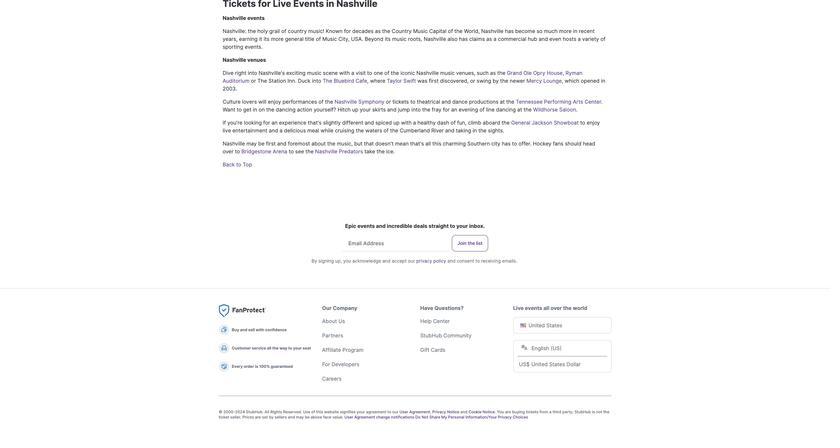 Task type: vqa. For each thing, say whether or not it's contained in the screenshot.
leftmost The Be
yes



Task type: locate. For each thing, give the bounding box(es) containing it.
up inside . want to get in on the dancing action yourself? hitch up your skirts and jump into the fray for an evening of line dancing at the
[[352, 106, 359, 113]]

first
[[429, 78, 439, 84], [266, 140, 276, 147]]

states down (us)
[[549, 361, 565, 368]]

nashville inside nashville may be first and foremost about the music, but that doesn't mean that's all this charming southern city has to offer. hockey fans should head over to
[[223, 140, 245, 147]]

in left the on
[[253, 106, 257, 113]]

in up hosts
[[573, 28, 578, 34]]

0 vertical spatial by
[[493, 78, 499, 84]]

1 horizontal spatial an
[[451, 106, 457, 113]]

usa.
[[351, 36, 363, 42]]

venues,
[[456, 70, 476, 76]]

and left jump
[[387, 106, 397, 113]]

states
[[547, 322, 563, 329], [549, 361, 565, 368]]

0 horizontal spatial that's
[[308, 119, 322, 126]]

2 horizontal spatial for
[[443, 106, 450, 113]]

be inside nashville may be first and foremost about the music, but that doesn't mean that's all this charming southern city has to offer. hockey fans should head over to
[[258, 140, 265, 147]]

center
[[585, 99, 601, 105], [433, 318, 450, 325]]

with up the cumberland
[[401, 119, 412, 126]]

to
[[367, 70, 372, 76], [411, 99, 416, 105], [237, 106, 242, 113], [580, 119, 586, 126], [512, 140, 517, 147], [235, 148, 240, 155], [289, 148, 294, 155], [236, 161, 241, 168], [450, 223, 455, 229], [476, 258, 480, 264], [288, 346, 292, 351], [388, 410, 391, 415]]

. for . want to get in on the dancing action yourself? hitch up your skirts and jump into the fray for an evening of line dancing at the
[[601, 99, 603, 105]]

1 vertical spatial may
[[296, 415, 304, 420]]

deals
[[414, 223, 428, 229]]

0 horizontal spatial our
[[392, 410, 399, 415]]

1 vertical spatial as
[[487, 36, 492, 42]]

your right signifies
[[357, 410, 365, 415]]

first up bridgestone arena link
[[266, 140, 276, 147]]

music up duck
[[307, 70, 322, 76]]

may inside nashville may be first and foremost about the music, but that doesn't mean that's all this charming southern city has to offer. hockey fans should head over to
[[247, 140, 257, 147]]

rights
[[270, 410, 282, 415]]

nashville venues
[[223, 57, 266, 63]]

the up yourself? at left
[[325, 99, 333, 105]]

1 vertical spatial stubhub
[[575, 410, 591, 415]]

1 vertical spatial enjoy
[[587, 119, 600, 126]]

1 horizontal spatial center
[[585, 99, 601, 105]]

1 vertical spatial over
[[551, 305, 562, 312]]

receiving
[[481, 258, 501, 264]]

1 horizontal spatial is
[[592, 410, 595, 415]]

sights.
[[488, 127, 505, 134]]

stubhub
[[420, 333, 442, 339], [575, 410, 591, 415]]

0 vertical spatial user
[[400, 410, 408, 415]]

more down "grail"
[[271, 36, 284, 42]]

has up commercial
[[505, 28, 514, 34]]

1 vertical spatial .
[[576, 106, 578, 113]]

events right epic in the left of the page
[[358, 223, 375, 229]]

by for sellers
[[269, 415, 274, 420]]

0 horizontal spatial or
[[251, 78, 256, 84]]

be up bridgestone arena link
[[258, 140, 265, 147]]

tennessee
[[516, 99, 543, 105]]

privacy notice link
[[432, 410, 460, 415]]

your left inbox.
[[457, 223, 468, 229]]

enjoy up head
[[587, 119, 600, 126]]

with right sell
[[256, 328, 264, 333]]

at down tennessee
[[517, 106, 522, 113]]

affiliate
[[322, 347, 341, 354]]

1 vertical spatial for
[[443, 106, 450, 113]]

hosts
[[563, 36, 577, 42]]

. inside . want to get in on the dancing action yourself? hitch up your skirts and jump into the fray for an evening of line dancing at the
[[601, 99, 603, 105]]

1 horizontal spatial first
[[429, 78, 439, 84]]

all right service
[[267, 346, 271, 351]]

0 vertical spatial stubhub
[[420, 333, 442, 339]]

or down venues,
[[470, 78, 475, 84]]

has
[[505, 28, 514, 34], [459, 36, 468, 42], [502, 140, 511, 147]]

, left which
[[562, 78, 564, 84]]

0 horizontal spatial more
[[271, 36, 284, 42]]

0 horizontal spatial music
[[307, 70, 322, 76]]

different
[[342, 119, 363, 126]]

1 horizontal spatial at
[[517, 106, 522, 113]]

. inside ". you are buying tickets from a third party; stubhub is not the ticket seller. prices are set by sellers and may be above face value."
[[495, 410, 496, 415]]

for inside . want to get in on the dancing action yourself? hitch up your skirts and jump into the fray for an evening of line dancing at the
[[443, 106, 450, 113]]

events for live
[[525, 305, 543, 312]]

0 vertical spatial this
[[433, 140, 442, 147]]

be down use
[[305, 415, 310, 420]]

all for live events all over the world
[[544, 305, 550, 312]]

2003.
[[223, 85, 237, 92]]

0 vertical spatial for
[[344, 28, 351, 34]]

0 vertical spatial states
[[547, 322, 563, 329]]

0 vertical spatial first
[[429, 78, 439, 84]]

of right variety
[[601, 36, 606, 42]]

this up above
[[316, 410, 323, 415]]

and left incredible
[[376, 223, 386, 229]]

Email Address email field
[[343, 236, 449, 251]]

while
[[321, 127, 334, 134]]

0 horizontal spatial this
[[316, 410, 323, 415]]

first right was
[[429, 78, 439, 84]]

2 its from the left
[[385, 36, 391, 42]]

bridgestone arena to see the nashville predators take the ice.
[[242, 148, 395, 155]]

the down nashville's
[[258, 78, 267, 84]]

0 horizontal spatial dancing
[[276, 106, 296, 113]]

buy
[[232, 328, 239, 333]]

gift cards
[[420, 347, 446, 354]]

seller.
[[230, 415, 241, 420]]

up
[[352, 106, 359, 113], [394, 119, 400, 126]]

as
[[375, 28, 381, 34], [487, 36, 492, 42], [490, 70, 496, 76]]

the right the on
[[266, 106, 275, 113]]

to left offer. in the right top of the page
[[512, 140, 517, 147]]

2 vertical spatial into
[[412, 106, 421, 113]]

1 horizontal spatial stubhub
[[575, 410, 591, 415]]

dash
[[437, 119, 449, 126]]

a inside ". you are buying tickets from a third party; stubhub is not the ticket seller. prices are set by sellers and may be above face value."
[[550, 410, 552, 415]]

1 notice from the left
[[447, 410, 460, 415]]

0 vertical spatial enjoy
[[268, 99, 281, 105]]

by for the
[[493, 78, 499, 84]]

stubhub right party;
[[575, 410, 591, 415]]

2000-
[[223, 410, 235, 415]]

us
[[339, 318, 345, 325]]

0 horizontal spatial into
[[248, 70, 257, 76]]

and down reserved.
[[288, 415, 295, 420]]

0 horizontal spatial center
[[433, 318, 450, 325]]

to left top
[[236, 161, 241, 168]]

2 vertical spatial all
[[267, 346, 271, 351]]

your left seat
[[293, 346, 302, 351]]

0 horizontal spatial up
[[352, 106, 359, 113]]

0 horizontal spatial .
[[495, 410, 496, 415]]

a up the cumberland
[[413, 119, 416, 126]]

music up discovered,
[[440, 70, 455, 76]]

1 vertical spatial tickets
[[526, 410, 539, 415]]

has inside nashville may be first and foremost about the music, but that doesn't mean that's all this charming southern city has to offer. hockey fans should head over to
[[502, 140, 511, 147]]

1 vertical spatial privacy
[[498, 415, 512, 420]]

1 horizontal spatial by
[[493, 78, 499, 84]]

of down productions
[[480, 106, 485, 113]]

1 horizontal spatial tickets
[[526, 410, 539, 415]]

productions
[[469, 99, 499, 105]]

2 horizontal spatial with
[[401, 119, 412, 126]]

1 its from the left
[[264, 36, 270, 42]]

0 vertical spatial .
[[601, 99, 603, 105]]

by inside ". you are buying tickets from a third party; stubhub is not the ticket seller. prices are set by sellers and may be above face value."
[[269, 415, 274, 420]]

slightly
[[323, 119, 341, 126]]

has right city
[[502, 140, 511, 147]]

, inside , which opened in 2003.
[[562, 78, 564, 84]]

cookie
[[469, 410, 482, 415]]

affiliate program link
[[322, 347, 364, 354]]

1 the from the left
[[258, 78, 267, 84]]

are
[[505, 410, 511, 415], [255, 415, 261, 420]]

policy
[[434, 258, 446, 264]]

united states button
[[513, 318, 612, 340]]

of up yourself? at left
[[319, 99, 324, 105]]

0 vertical spatial may
[[247, 140, 257, 147]]

mercy lounge link
[[527, 78, 562, 84]]

0 vertical spatial be
[[258, 140, 265, 147]]

in inside , which opened in 2003.
[[601, 78, 606, 84]]

to inside to enjoy live entertainment and a delicious meal while cruising the waters of the cumberland river and taking in the sights.
[[580, 119, 586, 126]]

performing
[[544, 99, 572, 105]]

our right accept
[[408, 258, 415, 264]]

at
[[500, 99, 505, 105], [517, 106, 522, 113]]

cards
[[431, 347, 446, 354]]

inbox.
[[469, 223, 485, 229]]

0 vertical spatial over
[[223, 148, 234, 155]]

notice up the information/your
[[483, 410, 495, 415]]

stubhub.
[[246, 410, 264, 415]]

2 vertical spatial events
[[525, 305, 543, 312]]

enjoy right will
[[268, 99, 281, 105]]

0 vertical spatial our
[[408, 258, 415, 264]]

help center link
[[420, 318, 450, 325]]

events up holy
[[247, 15, 265, 21]]

. down arts
[[576, 106, 578, 113]]

set
[[262, 415, 268, 420]]

2 vertical spatial has
[[502, 140, 511, 147]]

tickets inside ". you are buying tickets from a third party; stubhub is not the ticket seller. prices are set by sellers and may be above face value."
[[526, 410, 539, 415]]

dancing up experience
[[276, 106, 296, 113]]

to inside . want to get in on the dancing action yourself? hitch up your skirts and jump into the fray for an evening of line dancing at the
[[237, 106, 242, 113]]

0 horizontal spatial by
[[269, 415, 274, 420]]

has right also
[[459, 36, 468, 42]]

for right the fray
[[443, 106, 450, 113]]

united right us$
[[532, 361, 548, 368]]

nashville down sporting
[[223, 57, 246, 63]]

1 vertical spatial our
[[392, 410, 399, 415]]

0 horizontal spatial are
[[255, 415, 261, 420]]

music
[[413, 28, 428, 34], [323, 36, 337, 42]]

share
[[430, 415, 441, 420]]

0 horizontal spatial all
[[267, 346, 271, 351]]

a left commercial
[[494, 36, 497, 42]]

1 horizontal spatial all
[[426, 140, 431, 147]]

of inside to enjoy live entertainment and a delicious meal while cruising the waters of the cumberland river and taking in the sights.
[[384, 127, 389, 134]]

website
[[324, 410, 339, 415]]

. right arts
[[601, 99, 603, 105]]

0 horizontal spatial over
[[223, 148, 234, 155]]

1 vertical spatial events
[[358, 223, 375, 229]]

1 vertical spatial more
[[271, 36, 284, 42]]

that's up meal
[[308, 119, 322, 126]]

music inside nashville: the holy grail of country music! known for decades as the country music capital of the world, nashville has become so much more in recent years, earning it its more general title of music city, usa. beyond its music roots, nashville also has claims as a commercial hub and even hosts a variety of sporting events.
[[392, 36, 407, 42]]

1 horizontal spatial are
[[505, 410, 511, 415]]

for
[[344, 28, 351, 34], [443, 106, 450, 113], [263, 119, 270, 126]]

0 vertical spatial up
[[352, 106, 359, 113]]

0 horizontal spatial events
[[247, 15, 265, 21]]

and left delicious
[[269, 127, 278, 134]]

0 horizontal spatial its
[[264, 36, 270, 42]]

the down scene
[[323, 78, 332, 84]]

of
[[281, 28, 286, 34], [448, 28, 453, 34], [316, 36, 321, 42], [601, 36, 606, 42], [385, 70, 390, 76], [319, 99, 324, 105], [480, 106, 485, 113], [451, 119, 456, 126], [384, 127, 389, 134], [311, 410, 315, 415]]

title
[[305, 36, 315, 42]]

may
[[247, 140, 257, 147], [296, 415, 304, 420]]

exciting
[[286, 70, 306, 76]]

our
[[408, 258, 415, 264], [392, 410, 399, 415]]

to left see
[[289, 148, 294, 155]]

for right "looking"
[[263, 119, 270, 126]]

holy
[[258, 28, 268, 34]]

back to top button
[[223, 161, 252, 169]]

sellers
[[275, 415, 287, 420]]

to left 'get'
[[237, 106, 242, 113]]

1 horizontal spatial user
[[400, 410, 408, 415]]

the inside ". you are buying tickets from a third party; stubhub is not the ticket seller. prices are set by sellers and may be above face value."
[[604, 410, 610, 415]]

tickets
[[393, 99, 409, 105], [526, 410, 539, 415]]

0 horizontal spatial the
[[258, 78, 267, 84]]

that's inside nashville may be first and foremost about the music, but that doesn't mean that's all this charming southern city has to offer. hockey fans should head over to
[[410, 140, 424, 147]]

claims
[[469, 36, 485, 42]]

in inside to enjoy live entertainment and a delicious meal while cruising the waters of the cumberland river and taking in the sights.
[[473, 127, 477, 134]]

ice.
[[386, 148, 395, 155]]

0 vertical spatial has
[[505, 28, 514, 34]]

stubhub inside ". you are buying tickets from a third party; stubhub is not the ticket seller. prices are set by sellers and may be above face value."
[[575, 410, 591, 415]]

become
[[515, 28, 535, 34]]

all
[[265, 410, 269, 415]]

as right such
[[490, 70, 496, 76]]

with up the bluebird cafe link
[[339, 70, 350, 76]]

is
[[255, 364, 258, 369], [592, 410, 595, 415]]

buy and sell with confidence
[[232, 328, 287, 333]]

customer
[[232, 346, 251, 351]]

0 horizontal spatial music
[[323, 36, 337, 42]]

into right right
[[248, 70, 257, 76]]

1 vertical spatial that's
[[410, 140, 424, 147]]

2 vertical spatial for
[[263, 119, 270, 126]]

a left delicious
[[280, 127, 283, 134]]

up,
[[335, 258, 342, 264]]

1 vertical spatial up
[[394, 119, 400, 126]]

1 vertical spatial at
[[517, 106, 522, 113]]

1 vertical spatial first
[[266, 140, 276, 147]]

change
[[376, 415, 390, 420]]

city,
[[339, 36, 350, 42]]

by right 'swing'
[[493, 78, 499, 84]]

with
[[339, 70, 350, 76], [401, 119, 412, 126], [256, 328, 264, 333]]

all up united states
[[544, 305, 550, 312]]

1 horizontal spatial dancing
[[496, 106, 516, 113]]

your down "nashville symphony" link
[[360, 106, 371, 113]]

its right beyond
[[385, 36, 391, 42]]

to right showboat at the right of the page
[[580, 119, 586, 126]]

of left fun,
[[451, 119, 456, 126]]

a left "visit"
[[351, 70, 354, 76]]

the up nashville predators link
[[327, 140, 336, 147]]

this inside nashville may be first and foremost about the music, but that doesn't mean that's all this charming southern city has to offer. hockey fans should head over to
[[433, 140, 442, 147]]

its right it
[[264, 36, 270, 42]]

to left one
[[367, 70, 372, 76]]

1 horizontal spatial up
[[394, 119, 400, 126]]

center right arts
[[585, 99, 601, 105]]

the up beyond
[[382, 28, 390, 34]]

and down so
[[539, 36, 548, 42]]

0 vertical spatial that's
[[308, 119, 322, 126]]

also
[[448, 36, 458, 42]]

acknowledge
[[353, 258, 381, 264]]

events for nashville
[[247, 15, 265, 21]]

0 horizontal spatial enjoy
[[268, 99, 281, 105]]

head
[[583, 140, 596, 147]]

experience
[[279, 119, 306, 126]]

united inside button
[[529, 322, 545, 329]]

hitch
[[338, 106, 351, 113]]

right
[[235, 70, 246, 76]]

1 horizontal spatial this
[[433, 140, 442, 147]]

notice up personal
[[447, 410, 460, 415]]

hub
[[528, 36, 538, 42]]

years,
[[223, 36, 238, 42]]

0 vertical spatial an
[[451, 106, 457, 113]]

events right live
[[525, 305, 543, 312]]

0 horizontal spatial agreement
[[354, 415, 375, 420]]

as up beyond
[[375, 28, 381, 34]]

1 horizontal spatial with
[[339, 70, 350, 76]]

be
[[258, 140, 265, 147], [305, 415, 310, 420]]

0 horizontal spatial at
[[500, 99, 505, 105]]

2 horizontal spatial .
[[601, 99, 603, 105]]

to up change at the left bottom of the page
[[388, 410, 391, 415]]

nashville predators link
[[315, 148, 363, 155]]

english (us)
[[532, 345, 562, 352]]

1 vertical spatial united
[[532, 361, 548, 368]]

or right symphony
[[386, 99, 391, 105]]

first inside nashville may be first and foremost about the music, but that doesn't mean that's all this charming southern city has to offer. hockey fans should head over to
[[266, 140, 276, 147]]

for up city,
[[344, 28, 351, 34]]

or
[[251, 78, 256, 84], [470, 78, 475, 84], [386, 99, 391, 105]]

0 vertical spatial into
[[248, 70, 257, 76]]

2 horizontal spatial into
[[412, 106, 421, 113]]

to right straight
[[450, 223, 455, 229]]

1 horizontal spatial that's
[[410, 140, 424, 147]]

0 vertical spatial center
[[585, 99, 601, 105]]

up right spiced
[[394, 119, 400, 126]]

if
[[223, 119, 226, 126]]

of inside . want to get in on the dancing action yourself? hitch up your skirts and jump into the fray for an evening of line dancing at the
[[480, 106, 485, 113]]

of down music!
[[316, 36, 321, 42]]

showboat
[[554, 119, 579, 126]]

1 vertical spatial be
[[305, 415, 310, 420]]

and left accept
[[383, 258, 391, 264]]

0 horizontal spatial first
[[266, 140, 276, 147]]

1 horizontal spatial into
[[312, 78, 321, 84]]

list
[[476, 241, 483, 246]]

center down have questions?
[[433, 318, 450, 325]]

climb
[[468, 119, 482, 126]]

0 vertical spatial music
[[413, 28, 428, 34]]

foremost
[[288, 140, 310, 147]]



Task type: describe. For each thing, give the bounding box(es) containing it.
will
[[258, 99, 266, 105]]

2 dancing from the left
[[496, 106, 516, 113]]

to inside button
[[236, 161, 241, 168]]

the inside nashville may be first and foremost about the music, but that doesn't mean that's all this charming southern city has to offer. hockey fans should head over to
[[327, 140, 336, 147]]

ryman auditorium
[[223, 70, 583, 84]]

and inside ". you are buying tickets from a third party; stubhub is not the ticket seller. prices are set by sellers and may be above face value."
[[288, 415, 295, 420]]

privacy inside "button"
[[498, 415, 512, 420]]

at inside . want to get in on the dancing action yourself? hitch up your skirts and jump into the fray for an evening of line dancing at the
[[517, 106, 522, 113]]

value.
[[332, 415, 344, 420]]

world,
[[464, 28, 480, 34]]

1 vertical spatial are
[[255, 415, 261, 420]]

city
[[492, 140, 501, 147]]

the up earning
[[248, 28, 256, 34]]

1 vertical spatial music
[[323, 36, 337, 42]]

bluebird
[[334, 78, 354, 84]]

to right consent
[[476, 258, 480, 264]]

0 horizontal spatial an
[[272, 119, 278, 126]]

english
[[532, 345, 549, 352]]

has for city
[[502, 140, 511, 147]]

and left dance
[[442, 99, 451, 105]]

and up waters
[[365, 119, 374, 126]]

your inside . want to get in on the dancing action yourself? hitch up your skirts and jump into the fray for an evening of line dancing at the
[[360, 106, 371, 113]]

duck
[[298, 78, 311, 84]]

recent
[[579, 28, 595, 34]]

up for spiced
[[394, 119, 400, 126]]

the up sights.
[[502, 119, 510, 126]]

2 vertical spatial as
[[490, 70, 496, 76]]

fun,
[[457, 119, 467, 126]]

above
[[311, 415, 322, 420]]

a inside to enjoy live entertainment and a delicious meal while cruising the waters of the cumberland river and taking in the sights.
[[280, 127, 283, 134]]

a right hosts
[[578, 36, 581, 42]]

the down climb
[[479, 127, 487, 134]]

and inside nashville: the holy grail of country music! known for decades as the country music capital of the world, nashville has become so much more in recent years, earning it its more general title of music city, usa. beyond its music roots, nashville also has claims as a commercial hub and even hosts a variety of sporting events.
[[539, 36, 548, 42]]

help center
[[420, 318, 450, 325]]

third
[[553, 410, 562, 415]]

back to top
[[223, 161, 252, 168]]

nashville down "capital"
[[424, 36, 446, 42]]

the left "way"
[[272, 346, 279, 351]]

arts
[[573, 99, 583, 105]]

0 vertical spatial agreement
[[410, 410, 430, 415]]

fray
[[432, 106, 442, 113]]

2 the from the left
[[323, 78, 332, 84]]

sporting
[[223, 44, 243, 50]]

for inside nashville: the holy grail of country music! known for decades as the country music capital of the world, nashville has become so much more in recent years, earning it its more general title of music city, usa. beyond its music roots, nashville also has claims as a commercial hub and even hosts a variety of sporting events.
[[344, 28, 351, 34]]

prices
[[242, 415, 254, 420]]

0 horizontal spatial with
[[256, 328, 264, 333]]

taylor swift link
[[387, 78, 416, 84]]

jump
[[398, 106, 410, 113]]

program
[[343, 347, 364, 354]]

the down different
[[356, 127, 364, 134]]

the down theatrical
[[422, 106, 431, 113]]

1 vertical spatial states
[[549, 361, 565, 368]]

have
[[420, 305, 433, 312]]

but
[[354, 140, 363, 147]]

user agreement change notifications
[[345, 415, 415, 420]]

1 horizontal spatial over
[[551, 305, 562, 312]]

2 horizontal spatial music
[[440, 70, 455, 76]]

of up above
[[311, 410, 315, 415]]

all for customer service all the way to your seat
[[267, 346, 271, 351]]

lounge
[[544, 78, 562, 84]]

fan protect gurantee image
[[219, 304, 266, 318]]

united states
[[529, 322, 563, 329]]

2 notice from the left
[[483, 410, 495, 415]]

epic events and incredible deals straight to your inbox.
[[345, 223, 485, 229]]

0 vertical spatial tickets
[[393, 99, 409, 105]]

has for nashville
[[505, 28, 514, 34]]

customer service all the way to your seat
[[232, 346, 311, 351]]

healthy
[[418, 119, 436, 126]]

and inside nashville may be first and foremost about the music, but that doesn't mean that's all this charming southern city has to offer. hockey fans should head over to
[[277, 140, 287, 147]]

in inside . want to get in on the dancing action yourself? hitch up your skirts and jump into the fray for an evening of line dancing at the
[[253, 106, 257, 113]]

offer.
[[519, 140, 532, 147]]

questions?
[[435, 305, 464, 312]]

of up also
[[448, 28, 453, 34]]

live events all over the world
[[513, 305, 588, 312]]

0 horizontal spatial stubhub
[[420, 333, 442, 339]]

may inside ". you are buying tickets from a third party; stubhub is not the ticket seller. prices are set by sellers and may be above face value."
[[296, 415, 304, 420]]

nashville down about
[[315, 148, 338, 155]]

2 horizontal spatial or
[[470, 78, 475, 84]]

0 vertical spatial privacy
[[432, 410, 446, 415]]

the bluebird cafe link
[[323, 78, 367, 84]]

and inside . want to get in on the dancing action yourself? hitch up your skirts and jump into the fray for an evening of line dancing at the
[[387, 106, 397, 113]]

if you're looking for an experience that's slightly different and spiced up with a healthy dash of fun, climb aboard the general jackson showboat
[[223, 119, 579, 126]]

visit
[[356, 70, 366, 76]]

partners
[[322, 333, 343, 339]]

and right 'policy'
[[448, 258, 456, 264]]

that
[[364, 140, 374, 147]]

enjoy inside to enjoy live entertainment and a delicious meal while cruising the waters of the cumberland river and taking in the sights.
[[587, 119, 600, 126]]

country
[[392, 28, 412, 34]]

to up back to top button
[[235, 148, 240, 155]]

spiced
[[376, 119, 392, 126]]

about us link
[[322, 318, 345, 325]]

1 vertical spatial has
[[459, 36, 468, 42]]

fans
[[553, 140, 564, 147]]

and down dash
[[445, 127, 455, 134]]

nashville up claims
[[481, 28, 504, 34]]

language_20x20 image
[[521, 345, 528, 351]]

1 horizontal spatial or
[[386, 99, 391, 105]]

of right one
[[385, 70, 390, 76]]

nashville up was
[[417, 70, 439, 76]]

to left theatrical
[[411, 99, 416, 105]]

and up do not share my personal information/your privacy choices "button"
[[461, 410, 468, 415]]

the down if you're looking for an experience that's slightly different and spiced up with a healthy dash of fun, climb aboard the general jackson showboat
[[390, 127, 398, 134]]

up for hitch
[[352, 106, 359, 113]]

doesn't
[[375, 140, 394, 147]]

the inside join the list button
[[468, 241, 475, 246]]

, left where
[[367, 78, 369, 84]]

opened
[[581, 78, 600, 84]]

straight
[[429, 223, 449, 229]]

events for epic
[[358, 223, 375, 229]]

general jackson showboat link
[[511, 119, 579, 126]]

was
[[418, 78, 428, 84]]

1 vertical spatial into
[[312, 78, 321, 84]]

for
[[322, 361, 330, 368]]

ole
[[524, 70, 532, 76]]

swift
[[404, 78, 416, 84]]

order
[[244, 364, 254, 369]]

arena
[[273, 148, 287, 155]]

us$ united states dollar
[[519, 361, 581, 368]]

the down tennessee
[[524, 106, 532, 113]]

1 horizontal spatial .
[[576, 106, 578, 113]]

all inside nashville may be first and foremost about the music, but that doesn't mean that's all this charming southern city has to offer. hockey fans should head over to
[[426, 140, 431, 147]]

signing
[[319, 258, 334, 264]]

0 vertical spatial are
[[505, 410, 511, 415]]

the left tennessee
[[507, 99, 515, 105]]

nashville's
[[259, 70, 285, 76]]

dive
[[223, 70, 234, 76]]

partners link
[[322, 333, 343, 339]]

events.
[[245, 44, 263, 50]]

should
[[565, 140, 582, 147]]

0 vertical spatial is
[[255, 364, 258, 369]]

the down grand
[[500, 78, 509, 84]]

1 horizontal spatial our
[[408, 258, 415, 264]]

capital
[[429, 28, 447, 34]]

0 horizontal spatial user
[[345, 415, 353, 420]]

0 horizontal spatial for
[[263, 119, 270, 126]]

beyond
[[365, 36, 384, 42]]

nashville up nashville:
[[223, 15, 246, 21]]

1 horizontal spatial music
[[413, 28, 428, 34]]

wildhorse saloon link
[[533, 106, 576, 113]]

jackson
[[532, 119, 553, 126]]

top
[[243, 161, 252, 168]]

tennessee performing arts center link
[[516, 99, 601, 105]]

, up share
[[430, 410, 431, 415]]

nashville:
[[223, 28, 247, 34]]

1 dancing from the left
[[276, 106, 296, 113]]

signifies
[[340, 410, 356, 415]]

decades
[[353, 28, 374, 34]]

be inside ". you are buying tickets from a third party; stubhub is not the ticket seller. prices are set by sellers and may be above face value."
[[305, 415, 310, 420]]

line
[[486, 106, 495, 113]]

in inside nashville: the holy grail of country music! known for decades as the country music capital of the world, nashville has become so much more in recent years, earning it its more general title of music city, usa. beyond its music roots, nashville also has claims as a commercial hub and even hosts a variety of sporting events.
[[573, 28, 578, 34]]

into inside . want to get in on the dancing action yourself? hitch up your skirts and jump into the fray for an evening of line dancing at the
[[412, 106, 421, 113]]

the left grand
[[498, 70, 506, 76]]

0 vertical spatial at
[[500, 99, 505, 105]]

to right "way"
[[288, 346, 292, 351]]

©
[[219, 410, 222, 415]]

nashville up hitch
[[335, 99, 357, 105]]

nashville: the holy grail of country music! known for decades as the country music capital of the world, nashville has become so much more in recent years, earning it its more general title of music city, usa. beyond its music roots, nashville also has claims as a commercial hub and even hosts a variety of sporting events.
[[223, 28, 606, 50]]

the right see
[[306, 148, 314, 155]]

information/your
[[466, 415, 497, 420]]

opry
[[533, 70, 546, 76]]

of right "grail"
[[281, 28, 286, 34]]

the up also
[[455, 28, 463, 34]]

privacy
[[416, 258, 432, 264]]

. for . you are buying tickets from a third party; stubhub is not the ticket seller. prices are set by sellers and may be above face value.
[[495, 410, 496, 415]]

and left sell
[[240, 328, 247, 333]]

dive right into nashville's exciting music scene with a visit to one of the iconic nashville music venues, such as the grand ole opry house ,
[[223, 70, 566, 76]]

is inside ". you are buying tickets from a third party; stubhub is not the ticket seller. prices are set by sellers and may be above face value."
[[592, 410, 595, 415]]

country
[[288, 28, 307, 34]]

0 vertical spatial as
[[375, 28, 381, 34]]

0 vertical spatial with
[[339, 70, 350, 76]]

newer
[[510, 78, 525, 84]]

over inside nashville may be first and foremost about the music, but that doesn't mean that's all this charming southern city has to offer. hockey fans should head over to
[[223, 148, 234, 155]]

1 vertical spatial agreement
[[354, 415, 375, 420]]

every order is 100% guaranteed
[[232, 364, 293, 369]]

the left "world"
[[563, 305, 572, 312]]

confidence
[[265, 328, 287, 333]]

to enjoy live entertainment and a delicious meal while cruising the waters of the cumberland river and taking in the sights.
[[223, 119, 600, 134]]

the down doesn't
[[377, 148, 385, 155]]

1 vertical spatial center
[[433, 318, 450, 325]]

, left ryman
[[563, 70, 564, 76]]

states inside button
[[547, 322, 563, 329]]

0 vertical spatial more
[[559, 28, 572, 34]]

station
[[269, 78, 286, 84]]

discovered,
[[440, 78, 469, 84]]

an inside . want to get in on the dancing action yourself? hitch up your skirts and jump into the fray for an evening of line dancing at the
[[451, 106, 457, 113]]

us$
[[519, 361, 530, 368]]

the up taylor
[[391, 70, 399, 76]]



